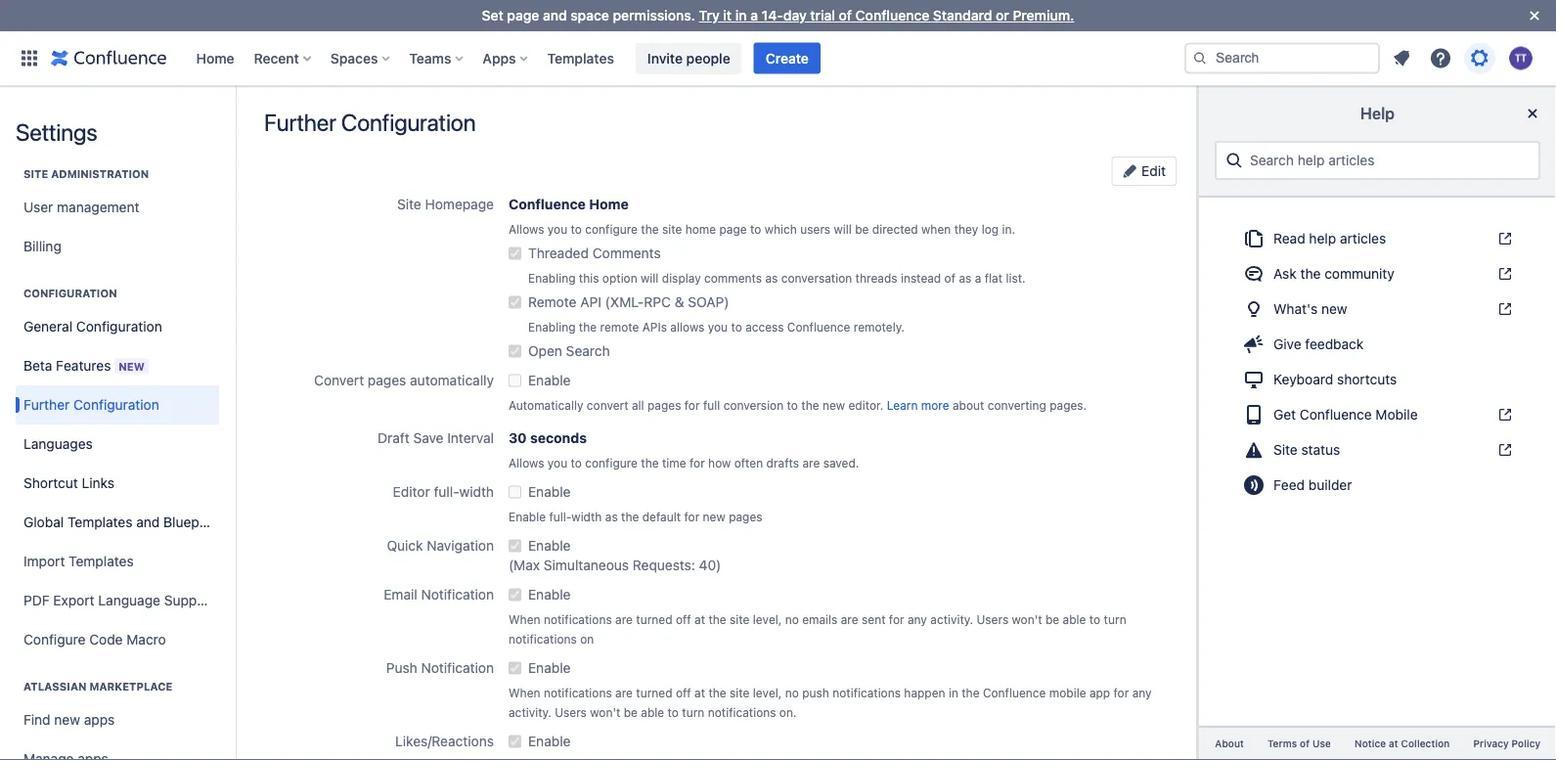 Task type: locate. For each thing, give the bounding box(es) containing it.
global templates and blueprints link
[[16, 503, 227, 542]]

1 vertical spatial enabling
[[528, 320, 576, 334]]

collapse sidebar image
[[213, 96, 256, 135]]

small image
[[1122, 163, 1138, 179]]

level, left emails
[[753, 612, 782, 626]]

configuration up languages link
[[73, 397, 159, 413]]

convert
[[314, 372, 364, 388]]

off inside when notifications are turned off at the site level, no push notifications happen in the confluence mobile app for any activity. users won't be able to turn notifications on.
[[676, 686, 691, 699]]

allows inside confluence home allows you to configure the site home page to which users will be directed when they log in.
[[509, 222, 544, 236]]

often
[[734, 456, 763, 470]]

home inside global element
[[196, 50, 234, 66]]

0 horizontal spatial a
[[750, 7, 758, 23]]

shortcut icon image inside 'read help articles' link
[[1494, 231, 1513, 246]]

allows up the threaded
[[509, 222, 544, 236]]

apps
[[84, 712, 115, 728]]

1 vertical spatial turned
[[636, 686, 673, 699]]

any
[[908, 612, 927, 626], [1132, 686, 1152, 699]]

you inside confluence home allows you to configure the site home page to which users will be directed when they log in.
[[548, 222, 568, 236]]

recent
[[254, 50, 299, 66]]

0 horizontal spatial further
[[23, 397, 70, 413]]

of for as
[[945, 271, 956, 285]]

pages right convert on the left
[[368, 372, 406, 388]]

site left emails
[[730, 612, 750, 626]]

1 vertical spatial level,
[[753, 686, 782, 699]]

read help articles
[[1274, 230, 1386, 246]]

2 turned from the top
[[636, 686, 673, 699]]

people
[[686, 50, 730, 66]]

turn inside the "when notifications are turned off at the site level, no emails are sent for any activity. users won't be able to turn notifications on"
[[1104, 612, 1127, 626]]

enable for automatically convert all pages for full conversion to the new editor.
[[528, 372, 571, 388]]

set page and space permissions. try it in a 14-day trial of confluence standard or premium.
[[482, 7, 1074, 23]]

2 vertical spatial site
[[1274, 442, 1298, 458]]

1 horizontal spatial and
[[543, 7, 567, 23]]

the inside the "when notifications are turned off at the site level, no emails are sent for any activity. users won't be able to turn notifications on"
[[709, 612, 727, 626]]

0 vertical spatial will
[[834, 222, 852, 236]]

templates down space
[[547, 50, 614, 66]]

teams button
[[403, 43, 471, 74]]

0 vertical spatial full-
[[434, 484, 459, 500]]

editor
[[393, 484, 430, 500]]

seconds
[[530, 430, 587, 446]]

level, inside when notifications are turned off at the site level, no push notifications happen in the confluence mobile app for any activity. users won't be able to turn notifications on.
[[753, 686, 782, 699]]

screen icon image
[[1242, 368, 1266, 391]]

configuration down teams
[[341, 109, 476, 136]]

pages right the all
[[648, 398, 681, 412]]

1 vertical spatial pages
[[648, 398, 681, 412]]

0 horizontal spatial further configuration
[[23, 397, 159, 413]]

0 horizontal spatial and
[[136, 514, 160, 530]]

full- up simultaneous
[[549, 510, 572, 523]]

notice
[[1355, 738, 1386, 749]]

0 horizontal spatial page
[[507, 7, 539, 23]]

further inside further configuration link
[[23, 397, 70, 413]]

editor full-width
[[393, 484, 494, 500]]

0 vertical spatial you
[[548, 222, 568, 236]]

be
[[855, 222, 869, 236], [1046, 612, 1060, 626], [624, 705, 638, 719]]

0 vertical spatial further configuration
[[264, 109, 476, 136]]

terms of use link
[[1256, 735, 1343, 752]]

1 vertical spatial activity.
[[509, 705, 552, 719]]

2 horizontal spatial be
[[1046, 612, 1060, 626]]

full- for editor
[[434, 484, 459, 500]]

1 vertical spatial allows
[[509, 456, 544, 470]]

and left blueprints
[[136, 514, 160, 530]]

keyboard shortcuts
[[1274, 371, 1397, 387]]

in inside when notifications are turned off at the site level, no push notifications happen in the confluence mobile app for any activity. users won't be able to turn notifications on.
[[949, 686, 959, 699]]

will inside threaded comments enabling this option will display comments as conversation threads instead of as a flat list.
[[641, 271, 659, 285]]

for left the how
[[690, 456, 705, 470]]

further configuration down spaces popup button
[[264, 109, 476, 136]]

further down the beta
[[23, 397, 70, 413]]

home up "comments"
[[589, 196, 629, 212]]

page right set
[[507, 7, 539, 23]]

0 vertical spatial turned
[[636, 612, 673, 626]]

0 horizontal spatial turn
[[682, 705, 705, 719]]

site left homepage
[[397, 196, 421, 212]]

when for push notification
[[509, 686, 540, 699]]

will up rpc
[[641, 271, 659, 285]]

able inside the "when notifications are turned off at the site level, no emails are sent for any activity. users won't be able to turn notifications on"
[[1063, 612, 1086, 626]]

1 horizontal spatial a
[[975, 271, 981, 285]]

privacy
[[1473, 738, 1509, 749]]

0 horizontal spatial activity.
[[509, 705, 552, 719]]

0 vertical spatial be
[[855, 222, 869, 236]]

sent
[[862, 612, 886, 626]]

enabling inside the remote api (xml-rpc & soap) enabling the remote apis allows you to access confluence remotely.
[[528, 320, 576, 334]]

1 shortcut icon image from the top
[[1494, 231, 1513, 246]]

configuration up new
[[76, 318, 162, 335]]

1 horizontal spatial will
[[834, 222, 852, 236]]

0 horizontal spatial of
[[839, 7, 852, 23]]

level, up on.
[[753, 686, 782, 699]]

and left space
[[543, 7, 567, 23]]

banner containing home
[[0, 31, 1556, 86]]

and for templates
[[136, 514, 160, 530]]

1 horizontal spatial won't
[[1012, 612, 1042, 626]]

site inside site status link
[[1274, 442, 1298, 458]]

you down 'soap)' at the left top of the page
[[708, 320, 728, 334]]

notifications left on.
[[708, 705, 776, 719]]

default
[[642, 510, 681, 523]]

search image
[[1192, 50, 1208, 66]]

site inside when notifications are turned off at the site level, no push notifications happen in the confluence mobile app for any activity. users won't be able to turn notifications on.
[[730, 686, 750, 699]]

turned inside the "when notifications are turned off at the site level, no emails are sent for any activity. users won't be able to turn notifications on"
[[636, 612, 673, 626]]

keyboard shortcuts button
[[1231, 364, 1525, 395]]

threaded
[[528, 245, 589, 261]]

you inside the remote api (xml-rpc & soap) enabling the remote apis allows you to access confluence remotely.
[[708, 320, 728, 334]]

confluence inside when notifications are turned off at the site level, no push notifications happen in the confluence mobile app for any activity. users won't be able to turn notifications on.
[[983, 686, 1046, 699]]

confluence image
[[51, 46, 167, 70], [51, 46, 167, 70]]

flat
[[985, 271, 1003, 285]]

marketplace
[[89, 680, 173, 693]]

configure up "comments"
[[585, 222, 638, 236]]

any right app
[[1132, 686, 1152, 699]]

1 vertical spatial any
[[1132, 686, 1152, 699]]

0 horizontal spatial in
[[735, 7, 747, 23]]

further configuration inside configuration group
[[23, 397, 159, 413]]

0 vertical spatial allows
[[509, 222, 544, 236]]

confluence down conversation
[[787, 320, 850, 334]]

2 off from the top
[[676, 686, 691, 699]]

to inside the remote api (xml-rpc & soap) enabling the remote apis allows you to access confluence remotely.
[[731, 320, 742, 334]]

turn left on.
[[682, 705, 705, 719]]

no up on.
[[785, 686, 799, 699]]

links
[[82, 475, 114, 491]]

1 horizontal spatial of
[[945, 271, 956, 285]]

confluence left 'mobile'
[[983, 686, 1046, 699]]

0 horizontal spatial as
[[605, 510, 618, 523]]

at for email notification
[[695, 612, 705, 626]]

0 horizontal spatial width
[[459, 484, 494, 500]]

the inside the remote api (xml-rpc & soap) enabling the remote apis allows you to access confluence remotely.
[[579, 320, 597, 334]]

shortcut icon image inside ask the community link
[[1494, 266, 1513, 282]]

for right default
[[684, 510, 700, 523]]

it
[[723, 7, 732, 23]]

at inside when notifications are turned off at the site level, no push notifications happen in the confluence mobile app for any activity. users won't be able to turn notifications on.
[[695, 686, 705, 699]]

automatically
[[410, 372, 494, 388]]

any inside when notifications are turned off at the site level, no push notifications happen in the confluence mobile app for any activity. users won't be able to turn notifications on.
[[1132, 686, 1152, 699]]

1 allows from the top
[[509, 222, 544, 236]]

further configuration down beta features new
[[23, 397, 159, 413]]

level, inside the "when notifications are turned off at the site level, no emails are sent for any activity. users won't be able to turn notifications on"
[[753, 612, 782, 626]]

remote api (xml-rpc & soap) enabling the remote apis allows you to access confluence remotely.
[[528, 294, 905, 334]]

1 configure from the top
[[585, 222, 638, 236]]

0 horizontal spatial pages
[[368, 372, 406, 388]]

off for push notification
[[676, 686, 691, 699]]

beta
[[23, 357, 52, 373]]

configure inside confluence home allows you to configure the site home page to which users will be directed when they log in.
[[585, 222, 638, 236]]

1 vertical spatial you
[[708, 320, 728, 334]]

1 vertical spatial won't
[[590, 705, 621, 719]]

pages down often
[[729, 510, 763, 523]]

find new apps link
[[16, 700, 219, 740]]

configure
[[585, 222, 638, 236], [585, 456, 638, 470]]

edit
[[1138, 163, 1166, 179]]

confluence up the threaded
[[509, 196, 586, 212]]

1 vertical spatial at
[[695, 686, 705, 699]]

help
[[1309, 230, 1336, 246]]

notification right push
[[421, 660, 494, 676]]

5 shortcut icon image from the top
[[1494, 442, 1513, 458]]

no inside when notifications are turned off at the site level, no push notifications happen in the confluence mobile app for any activity. users won't be able to turn notifications on.
[[785, 686, 799, 699]]

1 vertical spatial full-
[[549, 510, 572, 523]]

email notification
[[384, 586, 494, 603]]

settings icon image
[[1468, 46, 1492, 70]]

0 horizontal spatial will
[[641, 271, 659, 285]]

1 vertical spatial able
[[641, 705, 664, 719]]

1 vertical spatial off
[[676, 686, 691, 699]]

a left "flat"
[[975, 271, 981, 285]]

a left '14-'
[[750, 7, 758, 23]]

2 no from the top
[[785, 686, 799, 699]]

read help articles link
[[1231, 223, 1525, 254]]

when notifications are turned off at the site level, no emails are sent for any activity. users won't be able to turn notifications on
[[509, 612, 1127, 646]]

1 vertical spatial site
[[730, 612, 750, 626]]

feedback icon image
[[1242, 333, 1266, 356]]

global element
[[12, 31, 1181, 86]]

0 vertical spatial when
[[509, 612, 540, 626]]

new up feedback at the right of the page
[[1322, 301, 1347, 317]]

administration
[[51, 168, 149, 180]]

notifications down on
[[544, 686, 612, 699]]

you for home
[[548, 222, 568, 236]]

about
[[1215, 738, 1244, 749]]

be inside when notifications are turned off at the site level, no push notifications happen in the confluence mobile app for any activity. users won't be able to turn notifications on.
[[624, 705, 638, 719]]

no inside the "when notifications are turned off at the site level, no emails are sent for any activity. users won't be able to turn notifications on"
[[785, 612, 799, 626]]

allows for 30
[[509, 456, 544, 470]]

0 vertical spatial any
[[908, 612, 927, 626]]

further
[[264, 109, 336, 136], [23, 397, 70, 413]]

at for push notification
[[695, 686, 705, 699]]

width up simultaneous
[[572, 510, 602, 523]]

3 shortcut icon image from the top
[[1494, 301, 1513, 317]]

0 vertical spatial home
[[196, 50, 234, 66]]

1 horizontal spatial users
[[977, 612, 1009, 626]]

enable
[[528, 372, 571, 388], [528, 484, 571, 500], [509, 510, 546, 523], [528, 538, 571, 554], [528, 586, 571, 603], [528, 660, 571, 676], [528, 733, 571, 749]]

on
[[580, 632, 594, 646]]

1 off from the top
[[676, 612, 691, 626]]

0 vertical spatial width
[[459, 484, 494, 500]]

warning icon image
[[1242, 438, 1266, 462]]

1 notification from the top
[[421, 586, 494, 603]]

find
[[23, 712, 51, 728]]

shortcut icon image inside get confluence mobile link
[[1494, 407, 1513, 423]]

site
[[662, 222, 682, 236], [730, 612, 750, 626], [730, 686, 750, 699]]

page inside confluence home allows you to configure the site home page to which users will be directed when they log in.
[[719, 222, 747, 236]]

1 horizontal spatial able
[[1063, 612, 1086, 626]]

off for email notification
[[676, 612, 691, 626]]

0 vertical spatial at
[[695, 612, 705, 626]]

1 vertical spatial home
[[589, 196, 629, 212]]

1 vertical spatial site
[[397, 196, 421, 212]]

for inside the "when notifications are turned off at the site level, no emails are sent for any activity. users won't be able to turn notifications on"
[[889, 612, 904, 626]]

be inside confluence home allows you to configure the site home page to which users will be directed when they log in.
[[855, 222, 869, 236]]

you up the threaded
[[548, 222, 568, 236]]

0 horizontal spatial able
[[641, 705, 664, 719]]

0 horizontal spatial site
[[23, 168, 48, 180]]

site left push
[[730, 686, 750, 699]]

4 shortcut icon image from the top
[[1494, 407, 1513, 423]]

are inside when notifications are turned off at the site level, no push notifications happen in the confluence mobile app for any activity. users won't be able to turn notifications on.
[[615, 686, 633, 699]]

be inside the "when notifications are turned off at the site level, no emails are sent for any activity. users won't be able to turn notifications on"
[[1046, 612, 1060, 626]]

of inside threaded comments enabling this option will display comments as conversation threads instead of as a flat list.
[[945, 271, 956, 285]]

feed
[[1274, 477, 1305, 493]]

2 vertical spatial site
[[730, 686, 750, 699]]

2 enabling from the top
[[528, 320, 576, 334]]

in right it
[[735, 7, 747, 23]]

enable for when notifications are turned off at the site level, no push notifications happen in the confluence mobile app for any activity. users won't be able to turn notifications on.
[[528, 660, 571, 676]]

for inside 30 seconds allows you to configure the time for how often drafts are saved.
[[690, 456, 705, 470]]

users
[[800, 222, 831, 236]]

1 horizontal spatial in
[[949, 686, 959, 699]]

0 vertical spatial enabling
[[528, 271, 576, 285]]

page right the "home" at the left top of page
[[719, 222, 747, 236]]

any inside the "when notifications are turned off at the site level, no emails are sent for any activity. users won't be able to turn notifications on"
[[908, 612, 927, 626]]

further configuration
[[264, 109, 476, 136], [23, 397, 159, 413]]

site inside site administration group
[[23, 168, 48, 180]]

time
[[662, 456, 686, 470]]

1 vertical spatial and
[[136, 514, 160, 530]]

in
[[735, 7, 747, 23], [949, 686, 959, 699]]

enable for enable full-width as the default for new pages
[[528, 484, 571, 500]]

of right trial
[[839, 7, 852, 23]]

for right sent at the right
[[889, 612, 904, 626]]

remotely.
[[854, 320, 905, 334]]

rpc
[[644, 294, 671, 310]]

site up user at the top
[[23, 168, 48, 180]]

0 vertical spatial no
[[785, 612, 799, 626]]

enable full-width as the default for new pages
[[509, 510, 763, 523]]

as right the comments
[[765, 271, 778, 285]]

0 horizontal spatial be
[[624, 705, 638, 719]]

are inside 30 seconds allows you to configure the time for how often drafts are saved.
[[803, 456, 820, 470]]

as left "flat"
[[959, 271, 972, 285]]

on.
[[779, 705, 797, 719]]

1 vertical spatial width
[[572, 510, 602, 523]]

editor.
[[849, 398, 884, 412]]

None checkbox
[[509, 341, 521, 361], [509, 371, 521, 390], [509, 482, 521, 502], [509, 536, 521, 556], [509, 658, 521, 678], [509, 341, 521, 361], [509, 371, 521, 390], [509, 482, 521, 502], [509, 536, 521, 556], [509, 658, 521, 678]]

close image
[[1523, 4, 1547, 27]]

general configuration
[[23, 318, 162, 335]]

turned inside when notifications are turned off at the site level, no push notifications happen in the confluence mobile app for any activity. users won't be able to turn notifications on.
[[636, 686, 673, 699]]

2 horizontal spatial site
[[1274, 442, 1298, 458]]

won't inside when notifications are turned off at the site level, no push notifications happen in the confluence mobile app for any activity. users won't be able to turn notifications on.
[[590, 705, 621, 719]]

to inside when notifications are turned off at the site level, no push notifications happen in the confluence mobile app for any activity. users won't be able to turn notifications on.
[[668, 705, 679, 719]]

for right app
[[1114, 686, 1129, 699]]

1 horizontal spatial as
[[765, 271, 778, 285]]

turned for email notification
[[636, 612, 673, 626]]

full- right editor
[[434, 484, 459, 500]]

configure for seconds
[[585, 456, 638, 470]]

mobile
[[1049, 686, 1086, 699]]

width for enable
[[572, 510, 602, 523]]

shortcut icon image inside site status link
[[1494, 442, 1513, 458]]

get
[[1274, 406, 1296, 423]]

0 vertical spatial level,
[[753, 612, 782, 626]]

site left the "home" at the left top of page
[[662, 222, 682, 236]]

shortcut icon image
[[1494, 231, 1513, 246], [1494, 266, 1513, 282], [1494, 301, 1513, 317], [1494, 407, 1513, 423], [1494, 442, 1513, 458]]

2 configure from the top
[[585, 456, 638, 470]]

when inside when notifications are turned off at the site level, no push notifications happen in the confluence mobile app for any activity. users won't be able to turn notifications on.
[[509, 686, 540, 699]]

configure down convert
[[585, 456, 638, 470]]

help icon image
[[1429, 46, 1453, 70]]

0 horizontal spatial users
[[555, 705, 587, 719]]

0 vertical spatial configure
[[585, 222, 638, 236]]

1 enabling from the top
[[528, 271, 576, 285]]

off inside the "when notifications are turned off at the site level, no emails are sent for any activity. users won't be able to turn notifications on"
[[676, 612, 691, 626]]

will
[[834, 222, 852, 236], [641, 271, 659, 285]]

import templates link
[[16, 542, 219, 581]]

1 when from the top
[[509, 612, 540, 626]]

2 horizontal spatial of
[[1300, 738, 1310, 749]]

2 notification from the top
[[421, 660, 494, 676]]

enabling down remote
[[528, 320, 576, 334]]

no left emails
[[785, 612, 799, 626]]

site
[[23, 168, 48, 180], [397, 196, 421, 212], [1274, 442, 1298, 458]]

0 vertical spatial notification
[[421, 586, 494, 603]]

1 vertical spatial in
[[949, 686, 959, 699]]

1 no from the top
[[785, 612, 799, 626]]

of for confluence
[[839, 7, 852, 23]]

further right collapse sidebar image
[[264, 109, 336, 136]]

of right instead at the right of page
[[945, 271, 956, 285]]

1 horizontal spatial page
[[719, 222, 747, 236]]

confluence inside the remote api (xml-rpc & soap) enabling the remote apis allows you to access confluence remotely.
[[787, 320, 850, 334]]

30 seconds allows you to configure the time for how often drafts are saved.
[[509, 430, 859, 470]]

any right sent at the right
[[908, 612, 927, 626]]

1 vertical spatial further configuration
[[23, 397, 159, 413]]

pdf export language support
[[23, 592, 215, 608]]

banner
[[0, 31, 1556, 86]]

enabling up remote
[[528, 271, 576, 285]]

0 horizontal spatial won't
[[590, 705, 621, 719]]

1 level, from the top
[[753, 612, 782, 626]]

1 vertical spatial notification
[[421, 660, 494, 676]]

2 vertical spatial pages
[[729, 510, 763, 523]]

new right find
[[54, 712, 80, 728]]

2 vertical spatial you
[[548, 456, 568, 470]]

site right warning icon
[[1274, 442, 1298, 458]]

site for site status
[[1274, 442, 1298, 458]]

1 vertical spatial page
[[719, 222, 747, 236]]

of left use
[[1300, 738, 1310, 749]]

(max simultaneous requests: 40)
[[509, 557, 721, 573]]

None checkbox
[[509, 244, 521, 263], [509, 292, 521, 312], [509, 585, 521, 605], [509, 732, 521, 751], [509, 244, 521, 263], [509, 292, 521, 312], [509, 585, 521, 605], [509, 732, 521, 751]]

day
[[783, 7, 807, 23]]

templates up pdf export language support link
[[69, 553, 134, 569]]

configure inside 30 seconds allows you to configure the time for how often drafts are saved.
[[585, 456, 638, 470]]

search
[[566, 343, 610, 359]]

1 horizontal spatial pages
[[648, 398, 681, 412]]

when for email notification
[[509, 612, 540, 626]]

2 shortcut icon image from the top
[[1494, 266, 1513, 282]]

2 allows from the top
[[509, 456, 544, 470]]

permissions.
[[613, 7, 695, 23]]

notification down navigation
[[421, 586, 494, 603]]

allows inside 30 seconds allows you to configure the time for how often drafts are saved.
[[509, 456, 544, 470]]

shortcut icon image for articles
[[1494, 231, 1513, 246]]

the inside 30 seconds allows you to configure the time for how often drafts are saved.
[[641, 456, 659, 470]]

home up collapse sidebar image
[[196, 50, 234, 66]]

shortcut links link
[[16, 464, 219, 503]]

full
[[703, 398, 720, 412]]

allows down 30
[[509, 456, 544, 470]]

signal icon image
[[1242, 473, 1266, 497]]

1 horizontal spatial full-
[[549, 510, 572, 523]]

comment icon image
[[1242, 262, 1266, 286]]

new up 40)
[[703, 510, 726, 523]]

in right happen
[[949, 686, 959, 699]]

width down interval
[[459, 484, 494, 500]]

you down seconds
[[548, 456, 568, 470]]

how
[[708, 456, 731, 470]]

1 turned from the top
[[636, 612, 673, 626]]

2 when from the top
[[509, 686, 540, 699]]

at inside the "when notifications are turned off at the site level, no emails are sent for any activity. users won't be able to turn notifications on"
[[695, 612, 705, 626]]

0 vertical spatial users
[[977, 612, 1009, 626]]

about button
[[1203, 735, 1256, 752]]

as up (max simultaneous requests: 40)
[[605, 510, 618, 523]]

general
[[23, 318, 73, 335]]

0 horizontal spatial home
[[196, 50, 234, 66]]

2 level, from the top
[[753, 686, 782, 699]]

shortcut links
[[23, 475, 114, 491]]

global templates and blueprints
[[23, 514, 227, 530]]

notifications left on
[[509, 632, 577, 646]]

1 horizontal spatial be
[[855, 222, 869, 236]]

articles
[[1340, 230, 1386, 246]]

1 vertical spatial turn
[[682, 705, 705, 719]]

0 vertical spatial further
[[264, 109, 336, 136]]

you inside 30 seconds allows you to configure the time for how often drafts are saved.
[[548, 456, 568, 470]]

1 vertical spatial of
[[945, 271, 956, 285]]

set
[[482, 7, 503, 23]]

appswitcher icon image
[[18, 46, 41, 70]]

when inside the "when notifications are turned off at the site level, no emails are sent for any activity. users won't be able to turn notifications on"
[[509, 612, 540, 626]]

open
[[528, 343, 562, 359]]

0 vertical spatial of
[[839, 7, 852, 23]]

activity. inside the "when notifications are turned off at the site level, no emails are sent for any activity. users won't be able to turn notifications on"
[[931, 612, 973, 626]]

0 vertical spatial site
[[662, 222, 682, 236]]

1 vertical spatial configure
[[585, 456, 638, 470]]

and inside global templates and blueprints link
[[136, 514, 160, 530]]

which
[[765, 222, 797, 236]]

site inside the "when notifications are turned off at the site level, no emails are sent for any activity. users won't be able to turn notifications on"
[[730, 612, 750, 626]]

full- for enable
[[549, 510, 572, 523]]

1 horizontal spatial turn
[[1104, 612, 1127, 626]]

home
[[685, 222, 716, 236]]

0 vertical spatial templates
[[547, 50, 614, 66]]

will right users
[[834, 222, 852, 236]]

homepage
[[425, 196, 494, 212]]

they
[[954, 222, 979, 236]]

0 vertical spatial turn
[[1104, 612, 1127, 626]]

turn up app
[[1104, 612, 1127, 626]]

0 vertical spatial pages
[[368, 372, 406, 388]]

1 vertical spatial will
[[641, 271, 659, 285]]

new left the editor.
[[823, 398, 845, 412]]

templates down 'links'
[[68, 514, 133, 530]]

1 vertical spatial users
[[555, 705, 587, 719]]

1 horizontal spatial activity.
[[931, 612, 973, 626]]

site status link
[[1231, 434, 1525, 466]]

0 vertical spatial able
[[1063, 612, 1086, 626]]

0 vertical spatial and
[[543, 7, 567, 23]]

2 vertical spatial be
[[624, 705, 638, 719]]



Task type: describe. For each thing, give the bounding box(es) containing it.
home link
[[190, 43, 240, 74]]

shortcut icon image for community
[[1494, 266, 1513, 282]]

Search help articles field
[[1244, 143, 1531, 178]]

lightbulb icon image
[[1242, 297, 1266, 321]]

further configuration link
[[16, 385, 219, 425]]

configuration up general
[[23, 287, 117, 300]]

global
[[23, 514, 64, 530]]

display
[[662, 271, 701, 285]]

conversation
[[781, 271, 852, 285]]

able inside when notifications are turned off at the site level, no push notifications happen in the confluence mobile app for any activity. users won't be able to turn notifications on.
[[641, 705, 664, 719]]

site for push notification
[[730, 686, 750, 699]]

save
[[413, 430, 444, 446]]

mobile icon image
[[1242, 403, 1266, 426]]

invite
[[647, 50, 683, 66]]

threaded comments enabling this option will display comments as conversation threads instead of as a flat list.
[[528, 245, 1026, 285]]

(max
[[509, 557, 540, 573]]

you for seconds
[[548, 456, 568, 470]]

likes/reactions
[[395, 733, 494, 749]]

confluence down keyboard shortcuts
[[1300, 406, 1372, 423]]

user
[[23, 199, 53, 215]]

billing
[[23, 238, 61, 254]]

templates for global templates and blueprints
[[68, 514, 133, 530]]

users inside when notifications are turned off at the site level, no push notifications happen in the confluence mobile app for any activity. users won't be able to turn notifications on.
[[555, 705, 587, 719]]

conversion
[[724, 398, 784, 412]]

a inside threaded comments enabling this option will display comments as conversation threads instead of as a flat list.
[[975, 271, 981, 285]]

for inside when notifications are turned off at the site level, no push notifications happen in the confluence mobile app for any activity. users won't be able to turn notifications on.
[[1114, 686, 1129, 699]]

enable for when notifications are turned off at the site level, no emails are sent for any activity. users won't be able to turn notifications on
[[528, 586, 571, 603]]

try
[[699, 7, 720, 23]]

enabling inside threaded comments enabling this option will display comments as conversation threads instead of as a flat list.
[[528, 271, 576, 285]]

quick
[[387, 538, 423, 554]]

configure code macro
[[23, 631, 166, 648]]

Search field
[[1185, 43, 1380, 74]]

pdf
[[23, 592, 50, 608]]

0 vertical spatial a
[[750, 7, 758, 23]]

give feedback
[[1274, 336, 1364, 352]]

use
[[1312, 738, 1331, 749]]

site for email notification
[[730, 612, 750, 626]]

1 horizontal spatial further configuration
[[264, 109, 476, 136]]

2 vertical spatial of
[[1300, 738, 1310, 749]]

get confluence mobile link
[[1231, 399, 1525, 430]]

option
[[602, 271, 637, 285]]

notifications right push
[[833, 686, 901, 699]]

configuration group
[[16, 266, 227, 665]]

terms
[[1267, 738, 1297, 749]]

configure for home
[[585, 222, 638, 236]]

to inside 30 seconds allows you to configure the time for how often drafts are saved.
[[571, 456, 582, 470]]

privacy policy link
[[1462, 735, 1552, 752]]

enable for (max simultaneous requests: 40)
[[528, 538, 571, 554]]

shortcut
[[23, 475, 78, 491]]

notification icon image
[[1390, 46, 1413, 70]]

notifications up on
[[544, 612, 612, 626]]

for left full
[[685, 398, 700, 412]]

site for site homepage
[[397, 196, 421, 212]]

management
[[57, 199, 139, 215]]

ask
[[1274, 266, 1297, 282]]

allows
[[670, 320, 705, 334]]

documents icon image
[[1242, 227, 1266, 250]]

30
[[509, 430, 527, 446]]

give feedback button
[[1231, 329, 1525, 360]]

shortcut icon image for mobile
[[1494, 407, 1513, 423]]

comments
[[593, 245, 661, 261]]

list.
[[1006, 271, 1026, 285]]

close image
[[1521, 102, 1545, 125]]

and for page
[[543, 7, 567, 23]]

recent button
[[248, 43, 319, 74]]

ask the community
[[1274, 266, 1395, 282]]

invite people
[[647, 50, 730, 66]]

simultaneous
[[544, 557, 629, 573]]

templates for import templates
[[69, 553, 134, 569]]

confluence inside confluence home allows you to configure the site home page to which users will be directed when they log in.
[[509, 196, 586, 212]]

keyboard
[[1274, 371, 1334, 387]]

confluence home allows you to configure the site home page to which users will be directed when they log in.
[[509, 196, 1015, 236]]

shortcut icon image inside 'what's new' link
[[1494, 301, 1513, 317]]

won't inside the "when notifications are turned off at the site level, no emails are sent for any activity. users won't be able to turn notifications on"
[[1012, 612, 1042, 626]]

configure code macro link
[[16, 620, 219, 659]]

pdf export language support link
[[16, 581, 219, 620]]

confluence right trial
[[856, 7, 930, 23]]

users inside the "when notifications are turned off at the site level, no emails are sent for any activity. users won't be able to turn notifications on"
[[977, 612, 1009, 626]]

push
[[802, 686, 829, 699]]

pages.
[[1050, 398, 1087, 412]]

templates inside global element
[[547, 50, 614, 66]]

2 vertical spatial at
[[1389, 738, 1398, 749]]

home inside confluence home allows you to configure the site home page to which users will be directed when they log in.
[[589, 196, 629, 212]]

activity. inside when notifications are turned off at the site level, no push notifications happen in the confluence mobile app for any activity. users won't be able to turn notifications on.
[[509, 705, 552, 719]]

converting
[[988, 398, 1047, 412]]

turn inside when notifications are turned off at the site level, no push notifications happen in the confluence mobile app for any activity. users won't be able to turn notifications on.
[[682, 705, 705, 719]]

more
[[921, 398, 949, 412]]

instead
[[901, 271, 941, 285]]

site inside confluence home allows you to configure the site home page to which users will be directed when they log in.
[[662, 222, 682, 236]]

about
[[953, 398, 984, 412]]

site status
[[1274, 442, 1340, 458]]

site for site administration
[[23, 168, 48, 180]]

language
[[98, 592, 160, 608]]

atlassian marketplace
[[23, 680, 173, 693]]

atlassian
[[23, 680, 87, 693]]

import
[[23, 553, 65, 569]]

to inside the "when notifications are turned off at the site level, no emails are sent for any activity. users won't be able to turn notifications on"
[[1090, 612, 1101, 626]]

width for editor
[[459, 484, 494, 500]]

configure
[[23, 631, 86, 648]]

apis
[[642, 320, 667, 334]]

space
[[571, 7, 609, 23]]

new inside the atlassian marketplace "group"
[[54, 712, 80, 728]]

edit link
[[1112, 157, 1177, 186]]

draft save interval element
[[509, 424, 587, 448]]

quick navigation
[[387, 538, 494, 554]]

draft
[[378, 430, 410, 446]]

user management
[[23, 199, 139, 215]]

builder
[[1309, 477, 1352, 493]]

allows for confluence
[[509, 222, 544, 236]]

status
[[1302, 442, 1340, 458]]

settings
[[16, 118, 97, 146]]

get confluence mobile
[[1274, 406, 1418, 423]]

14-
[[762, 7, 783, 23]]

notification for push notification
[[421, 660, 494, 676]]

the inside confluence home allows you to configure the site home page to which users will be directed when they log in.
[[641, 222, 659, 236]]

in.
[[1002, 222, 1015, 236]]

site administration group
[[16, 147, 219, 272]]

what's
[[1274, 301, 1318, 317]]

level, for push notification
[[753, 686, 782, 699]]

log
[[982, 222, 999, 236]]

atlassian marketplace group
[[16, 659, 219, 760]]

site administration
[[23, 168, 149, 180]]

access
[[746, 320, 784, 334]]

languages link
[[16, 425, 219, 464]]

turned for push notification
[[636, 686, 673, 699]]

features
[[56, 357, 111, 373]]

feed builder button
[[1231, 470, 1525, 501]]

will inside confluence home allows you to configure the site home page to which users will be directed when they log in.
[[834, 222, 852, 236]]

1 horizontal spatial further
[[264, 109, 336, 136]]

notification for email notification
[[421, 586, 494, 603]]

threads
[[856, 271, 898, 285]]

standard
[[933, 7, 992, 23]]

your profile and preferences image
[[1509, 46, 1533, 70]]

requests:
[[633, 557, 695, 573]]

import templates
[[23, 553, 134, 569]]

level, for email notification
[[753, 612, 782, 626]]

&
[[675, 294, 684, 310]]

2 horizontal spatial as
[[959, 271, 972, 285]]

convert pages automatically
[[314, 372, 494, 388]]

no for email notification
[[785, 612, 799, 626]]

no for push notification
[[785, 686, 799, 699]]



Task type: vqa. For each thing, say whether or not it's contained in the screenshot.
and within the THE CONFIGURATION group
yes



